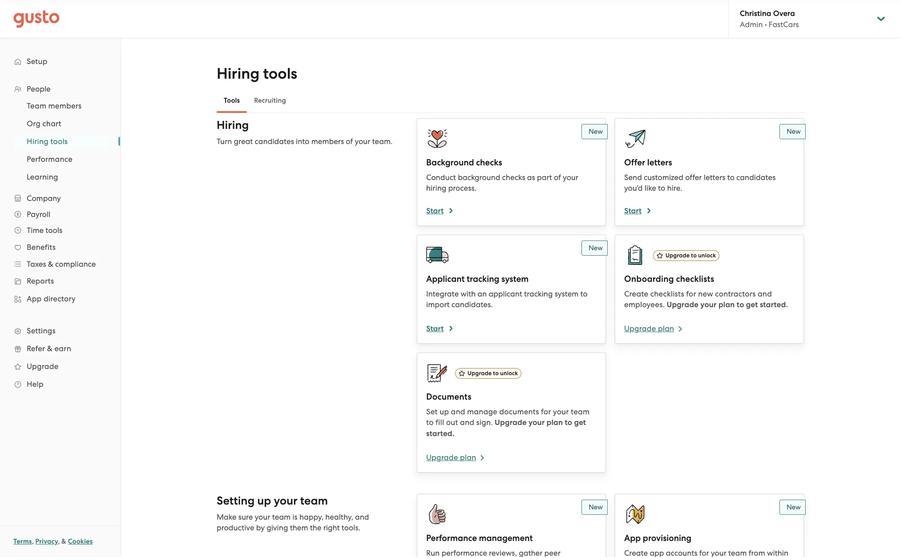 Task type: describe. For each thing, give the bounding box(es) containing it.
started. for onboarding checklists
[[760, 300, 788, 310]]

new for background checks
[[589, 128, 603, 136]]

letters inside send customized offer letters to candidates you'd like to hire.
[[704, 173, 726, 182]]

0 horizontal spatial system
[[501, 274, 529, 284]]

performance for performance management
[[426, 534, 477, 544]]

earn
[[54, 344, 71, 353]]

provisioning
[[643, 534, 692, 544]]

hiring tools tab list
[[217, 88, 804, 113]]

org
[[27, 119, 41, 128]]

upgrade up "onboarding checklists"
[[666, 252, 690, 259]]

into
[[296, 137, 309, 146]]

team inside set up and manage documents for your team to fill out and sign.
[[571, 408, 590, 417]]

tools
[[224, 97, 240, 105]]

company
[[27, 194, 61, 203]]

members inside list
[[48, 101, 82, 110]]

turn
[[217, 137, 232, 146]]

learning link
[[16, 169, 111, 185]]

1 horizontal spatial hiring tools
[[217, 65, 297, 83]]

the
[[310, 524, 321, 533]]

settings
[[27, 327, 56, 336]]

1 vertical spatial hiring
[[217, 118, 249, 132]]

sure
[[238, 513, 253, 522]]

compliance
[[55, 260, 96, 269]]

your left team.
[[355, 137, 370, 146]]

applicant
[[426, 274, 465, 284]]

set up and manage documents for your team to fill out and sign.
[[426, 408, 590, 427]]

tools.
[[342, 524, 361, 533]]

process.
[[448, 184, 477, 193]]

unlock for documents
[[500, 370, 518, 377]]

christina
[[740, 9, 771, 18]]

new for performance management
[[589, 504, 603, 512]]

setting up your team
[[217, 494, 328, 508]]

benefits
[[27, 243, 56, 252]]

taxes & compliance
[[27, 260, 96, 269]]

upgrade down the fill at the left bottom
[[426, 453, 458, 462]]

happy,
[[299, 513, 323, 522]]

payroll
[[27, 210, 50, 219]]

background checks
[[426, 158, 502, 168]]

time tools button
[[9, 222, 111, 239]]

hiring tools link
[[16, 133, 111, 150]]

for inside set up and manage documents for your team to fill out and sign.
[[541, 408, 551, 417]]

and right out
[[460, 418, 474, 427]]

hiring inside list
[[27, 137, 48, 146]]

them
[[290, 524, 308, 533]]

started. for documents
[[426, 429, 455, 439]]

new for offer letters
[[787, 128, 801, 136]]

settings link
[[9, 323, 111, 339]]

hiring
[[426, 184, 446, 193]]

app directory
[[27, 295, 76, 303]]

create
[[624, 290, 649, 299]]

you'd
[[624, 184, 643, 193]]

integrate with an applicant tracking system to import candidates.
[[426, 290, 588, 309]]

0 horizontal spatial letters
[[647, 158, 672, 168]]

out
[[446, 418, 458, 427]]

offer letters
[[624, 158, 672, 168]]

onboarding checklists
[[624, 274, 714, 284]]

make
[[217, 513, 237, 522]]

background
[[458, 173, 500, 182]]

for inside 'create checklists for new contractors and employees.'
[[686, 290, 696, 299]]

candidates inside send customized offer letters to candidates you'd like to hire.
[[736, 173, 776, 182]]

taxes
[[27, 260, 46, 269]]

your down new
[[701, 300, 717, 310]]

to inside integrate with an applicant tracking system to import candidates.
[[581, 290, 588, 299]]

productive
[[217, 524, 254, 533]]

applicant
[[489, 290, 522, 299]]

team members
[[27, 101, 82, 110]]

time
[[27, 226, 44, 235]]

hire.
[[667, 184, 682, 193]]

overa
[[773, 9, 795, 18]]

manage
[[467, 408, 497, 417]]

upgrade to unlock for documents
[[468, 370, 518, 377]]

an
[[478, 290, 487, 299]]

app for app directory
[[27, 295, 42, 303]]

learning
[[27, 173, 58, 182]]

team
[[27, 101, 46, 110]]

sign.
[[476, 418, 493, 427]]

upgrade up manage
[[468, 370, 492, 377]]

tools button
[[217, 90, 247, 111]]

team for setting up your team
[[300, 494, 328, 508]]

company button
[[9, 190, 111, 206]]

performance for performance
[[27, 155, 73, 164]]

cookies
[[68, 538, 93, 546]]

background
[[426, 158, 474, 168]]

fill
[[436, 418, 444, 427]]

1 vertical spatial members
[[311, 137, 344, 146]]

taxes & compliance button
[[9, 256, 111, 272]]

send customized offer letters to candidates you'd like to hire.
[[624, 173, 776, 193]]

team members link
[[16, 98, 111, 114]]

people
[[27, 85, 51, 93]]

directory
[[44, 295, 76, 303]]

christina overa admin • fastcars
[[740, 9, 799, 29]]

privacy link
[[35, 538, 58, 546]]

conduct background checks as part of your hiring process.
[[426, 173, 578, 193]]

setup link
[[9, 53, 111, 69]]

performance management
[[426, 534, 533, 544]]

import
[[426, 300, 450, 309]]

cookies button
[[68, 537, 93, 547]]

new
[[698, 290, 713, 299]]

like
[[645, 184, 656, 193]]

employees.
[[624, 300, 665, 309]]

privacy
[[35, 538, 58, 546]]

1 , from the left
[[32, 538, 34, 546]]

chart
[[42, 119, 61, 128]]

recruiting
[[254, 97, 286, 105]]

performance link
[[16, 151, 111, 167]]

get for onboarding checklists
[[746, 300, 758, 310]]

upgrade link
[[9, 359, 111, 375]]

start for applicant tracking system
[[426, 324, 444, 334]]

team for make sure your team is happy, healthy, and productive by giving them the right tools.
[[272, 513, 291, 522]]

send
[[624, 173, 642, 182]]

time tools
[[27, 226, 62, 235]]



Task type: vqa. For each thing, say whether or not it's contained in the screenshot.
PROACTIVE
no



Task type: locate. For each thing, give the bounding box(es) containing it.
get inside upgrade your plan to get started.
[[574, 418, 586, 428]]

1 horizontal spatial started.
[[760, 300, 788, 310]]

tracking inside integrate with an applicant tracking system to import candidates.
[[524, 290, 553, 299]]

letters right offer
[[704, 173, 726, 182]]

hiring tools inside list
[[27, 137, 68, 146]]

0 vertical spatial tools
[[263, 65, 297, 83]]

1 horizontal spatial app
[[624, 534, 641, 544]]

by
[[256, 524, 265, 533]]

tracking right applicant
[[524, 290, 553, 299]]

start down hiring
[[426, 206, 444, 216]]

get for documents
[[574, 418, 586, 428]]

0 vertical spatial upgrade your plan to get started.
[[665, 300, 788, 310]]

documents
[[426, 392, 471, 402]]

app inside 'app directory' link
[[27, 295, 42, 303]]

1 horizontal spatial system
[[555, 290, 579, 299]]

0 vertical spatial members
[[48, 101, 82, 110]]

members right into at the left top
[[311, 137, 344, 146]]

checklists for onboarding
[[676, 274, 714, 284]]

1 vertical spatial system
[[555, 290, 579, 299]]

setup
[[27, 57, 47, 66]]

new
[[589, 128, 603, 136], [787, 128, 801, 136], [589, 244, 603, 252], [589, 504, 603, 512], [787, 504, 801, 512]]

up for set
[[440, 408, 449, 417]]

, left cookies
[[58, 538, 60, 546]]

documents
[[499, 408, 539, 417]]

upgrade inside list
[[27, 362, 59, 371]]

1 vertical spatial for
[[541, 408, 551, 417]]

2 vertical spatial team
[[272, 513, 291, 522]]

offer
[[685, 173, 702, 182]]

your inside conduct background checks as part of your hiring process.
[[563, 173, 578, 182]]

app for app provisioning
[[624, 534, 641, 544]]

0 horizontal spatial upgrade to unlock
[[468, 370, 518, 377]]

to
[[727, 173, 735, 182], [658, 184, 665, 193], [691, 252, 697, 259], [581, 290, 588, 299], [737, 300, 744, 310], [493, 370, 499, 377], [426, 418, 434, 427], [565, 418, 572, 428]]

conduct
[[426, 173, 456, 182]]

0 horizontal spatial members
[[48, 101, 82, 110]]

1 vertical spatial upgrade plan
[[426, 453, 476, 462]]

upgrade plan down out
[[426, 453, 476, 462]]

1 vertical spatial unlock
[[500, 370, 518, 377]]

0 horizontal spatial upgrade plan
[[426, 453, 476, 462]]

letters up customized
[[647, 158, 672, 168]]

0 horizontal spatial team
[[272, 513, 291, 522]]

integrate
[[426, 290, 459, 299]]

tools up recruiting
[[263, 65, 297, 83]]

0 vertical spatial upgrade plan
[[624, 324, 674, 333]]

checklists for create
[[650, 290, 684, 299]]

checklists down "onboarding checklists"
[[650, 290, 684, 299]]

1 vertical spatial app
[[624, 534, 641, 544]]

app down reports
[[27, 295, 42, 303]]

healthy,
[[325, 513, 353, 522]]

& left earn
[[47, 344, 53, 353]]

0 vertical spatial performance
[[27, 155, 73, 164]]

0 vertical spatial up
[[440, 408, 449, 417]]

0 horizontal spatial started.
[[426, 429, 455, 439]]

1 horizontal spatial candidates
[[736, 173, 776, 182]]

part
[[537, 173, 552, 182]]

0 horizontal spatial app
[[27, 295, 42, 303]]

get
[[746, 300, 758, 310], [574, 418, 586, 428]]

great
[[234, 137, 253, 146]]

1 horizontal spatial up
[[440, 408, 449, 417]]

checks
[[476, 158, 502, 168], [502, 173, 525, 182]]

hiring
[[217, 65, 260, 83], [217, 118, 249, 132], [27, 137, 48, 146]]

terms
[[13, 538, 32, 546]]

0 vertical spatial &
[[48, 260, 53, 269]]

fastcars
[[769, 20, 799, 29]]

0 vertical spatial team
[[571, 408, 590, 417]]

&
[[48, 260, 53, 269], [47, 344, 53, 353], [61, 538, 66, 546]]

1 horizontal spatial team
[[300, 494, 328, 508]]

0 vertical spatial checklists
[[676, 274, 714, 284]]

hiring up tools button
[[217, 65, 260, 83]]

2 vertical spatial &
[[61, 538, 66, 546]]

start down you'd
[[624, 206, 642, 216]]

1 horizontal spatial upgrade plan
[[624, 324, 674, 333]]

checklists
[[676, 274, 714, 284], [650, 290, 684, 299]]

system inside integrate with an applicant tracking system to import candidates.
[[555, 290, 579, 299]]

hiring tools up recruiting button
[[217, 65, 297, 83]]

1 horizontal spatial performance
[[426, 534, 477, 544]]

org chart link
[[16, 116, 111, 132]]

& for compliance
[[48, 260, 53, 269]]

start for offer letters
[[624, 206, 642, 216]]

help
[[27, 380, 44, 389]]

0 horizontal spatial upgrade your plan to get started.
[[426, 418, 586, 439]]

candidates
[[255, 137, 294, 146], [736, 173, 776, 182]]

upgrade your plan to get started. for documents
[[426, 418, 586, 439]]

refer & earn
[[27, 344, 71, 353]]

checklists up new
[[676, 274, 714, 284]]

team inside 'make sure your team is happy, healthy, and productive by giving them the right tools.'
[[272, 513, 291, 522]]

right
[[323, 524, 340, 533]]

setting
[[217, 494, 255, 508]]

upgrade plan
[[624, 324, 674, 333], [426, 453, 476, 462]]

to inside set up and manage documents for your team to fill out and sign.
[[426, 418, 434, 427]]

upgrade your plan to get started.
[[665, 300, 788, 310], [426, 418, 586, 439]]

upgrade
[[666, 252, 690, 259], [667, 300, 699, 310], [624, 324, 656, 333], [27, 362, 59, 371], [468, 370, 492, 377], [495, 418, 527, 428], [426, 453, 458, 462]]

app directory link
[[9, 291, 111, 307]]

and
[[758, 290, 772, 299], [451, 408, 465, 417], [460, 418, 474, 427], [355, 513, 369, 522]]

org chart
[[27, 119, 61, 128]]

list containing people
[[0, 81, 120, 393]]

0 horizontal spatial get
[[574, 418, 586, 428]]

0 vertical spatial for
[[686, 290, 696, 299]]

your up is
[[274, 494, 298, 508]]

for left new
[[686, 290, 696, 299]]

refer & earn link
[[9, 341, 111, 357]]

refer
[[27, 344, 45, 353]]

checks inside conduct background checks as part of your hiring process.
[[502, 173, 525, 182]]

your right part
[[563, 173, 578, 182]]

letters
[[647, 158, 672, 168], [704, 173, 726, 182]]

0 vertical spatial started.
[[760, 300, 788, 310]]

hiring tools
[[217, 65, 297, 83], [27, 137, 68, 146]]

members
[[48, 101, 82, 110], [311, 137, 344, 146]]

2 , from the left
[[58, 538, 60, 546]]

0 vertical spatial candidates
[[255, 137, 294, 146]]

1 horizontal spatial upgrade to unlock
[[666, 252, 716, 259]]

1 horizontal spatial of
[[554, 173, 561, 182]]

, left privacy link
[[32, 538, 34, 546]]

upgrade to unlock up manage
[[468, 370, 518, 377]]

list containing team members
[[0, 97, 120, 186]]

upgrade down documents
[[495, 418, 527, 428]]

upgrade down employees.
[[624, 324, 656, 333]]

upgrade plan for onboarding checklists
[[624, 324, 674, 333]]

1 vertical spatial started.
[[426, 429, 455, 439]]

people button
[[9, 81, 111, 97]]

& inside taxes & compliance dropdown button
[[48, 260, 53, 269]]

team.
[[372, 137, 393, 146]]

system
[[501, 274, 529, 284], [555, 290, 579, 299]]

and up out
[[451, 408, 465, 417]]

candidates.
[[452, 300, 493, 309]]

and up tools.
[[355, 513, 369, 522]]

unlock up documents
[[500, 370, 518, 377]]

1 vertical spatial team
[[300, 494, 328, 508]]

1 vertical spatial up
[[257, 494, 271, 508]]

set
[[426, 408, 438, 417]]

start for background checks
[[426, 206, 444, 216]]

list
[[0, 81, 120, 393], [0, 97, 120, 186]]

of right part
[[554, 173, 561, 182]]

home image
[[13, 10, 60, 28]]

hiring up the turn
[[217, 118, 249, 132]]

your up by
[[255, 513, 270, 522]]

upgrade to unlock up "onboarding checklists"
[[666, 252, 716, 259]]

checks left "as"
[[502, 173, 525, 182]]

1 vertical spatial candidates
[[736, 173, 776, 182]]

0 horizontal spatial for
[[541, 408, 551, 417]]

upgrade your plan to get started. down documents
[[426, 418, 586, 439]]

unlock up new
[[698, 252, 716, 259]]

app provisioning
[[624, 534, 692, 544]]

0 vertical spatial letters
[[647, 158, 672, 168]]

0 vertical spatial get
[[746, 300, 758, 310]]

onboarding
[[624, 274, 674, 284]]

0 horizontal spatial ,
[[32, 538, 34, 546]]

your inside 'make sure your team is happy, healthy, and productive by giving them the right tools.'
[[255, 513, 270, 522]]

for right documents
[[541, 408, 551, 417]]

of left team.
[[346, 137, 353, 146]]

2 horizontal spatial team
[[571, 408, 590, 417]]

app left provisioning
[[624, 534, 641, 544]]

your inside upgrade your plan to get started.
[[529, 418, 545, 428]]

as
[[527, 173, 535, 182]]

0 vertical spatial of
[[346, 137, 353, 146]]

& right taxes
[[48, 260, 53, 269]]

up inside set up and manage documents for your team to fill out and sign.
[[440, 408, 449, 417]]

0 horizontal spatial hiring tools
[[27, 137, 68, 146]]

hiring down org at top
[[27, 137, 48, 146]]

upgrade down refer & earn
[[27, 362, 59, 371]]

1 vertical spatial tracking
[[524, 290, 553, 299]]

checklists inside 'create checklists for new contractors and employees.'
[[650, 290, 684, 299]]

members down people dropdown button
[[48, 101, 82, 110]]

of
[[346, 137, 353, 146], [554, 173, 561, 182]]

& for earn
[[47, 344, 53, 353]]

0 horizontal spatial tracking
[[467, 274, 499, 284]]

upgrade plan down employees.
[[624, 324, 674, 333]]

started. inside upgrade your plan to get started.
[[426, 429, 455, 439]]

1 vertical spatial letters
[[704, 173, 726, 182]]

reports link
[[9, 273, 111, 289]]

create checklists for new contractors and employees.
[[624, 290, 772, 309]]

management
[[479, 534, 533, 544]]

customized
[[644, 173, 683, 182]]

contractors
[[715, 290, 756, 299]]

hiring tools down org chart
[[27, 137, 68, 146]]

1 vertical spatial hiring tools
[[27, 137, 68, 146]]

0 horizontal spatial up
[[257, 494, 271, 508]]

admin
[[740, 20, 763, 29]]

0 vertical spatial tracking
[[467, 274, 499, 284]]

start down import
[[426, 324, 444, 334]]

up for setting
[[257, 494, 271, 508]]

0 horizontal spatial performance
[[27, 155, 73, 164]]

reports
[[27, 277, 54, 286]]

2 vertical spatial hiring
[[27, 137, 48, 146]]

new for applicant tracking system
[[589, 244, 603, 252]]

giving
[[267, 524, 288, 533]]

of inside conduct background checks as part of your hiring process.
[[554, 173, 561, 182]]

payroll button
[[9, 206, 111, 222]]

up up the fill at the left bottom
[[440, 408, 449, 417]]

app
[[27, 295, 42, 303], [624, 534, 641, 544]]

1 vertical spatial of
[[554, 173, 561, 182]]

0 vertical spatial app
[[27, 295, 42, 303]]

1 vertical spatial upgrade your plan to get started.
[[426, 418, 586, 439]]

0 vertical spatial hiring tools
[[217, 65, 297, 83]]

and inside 'create checklists for new contractors and employees.'
[[758, 290, 772, 299]]

1 vertical spatial performance
[[426, 534, 477, 544]]

& inside the refer & earn 'link'
[[47, 344, 53, 353]]

upgrade to unlock
[[666, 252, 716, 259], [468, 370, 518, 377]]

1 horizontal spatial for
[[686, 290, 696, 299]]

applicant tracking system
[[426, 274, 529, 284]]

1 vertical spatial checks
[[502, 173, 525, 182]]

checks up background
[[476, 158, 502, 168]]

tracking up "an"
[[467, 274, 499, 284]]

1 vertical spatial upgrade to unlock
[[468, 370, 518, 377]]

up up by
[[257, 494, 271, 508]]

0 horizontal spatial candidates
[[255, 137, 294, 146]]

help link
[[9, 376, 111, 392]]

and right contractors
[[758, 290, 772, 299]]

upgrade to unlock for onboarding checklists
[[666, 252, 716, 259]]

1 vertical spatial checklists
[[650, 290, 684, 299]]

tracking
[[467, 274, 499, 284], [524, 290, 553, 299]]

1 horizontal spatial members
[[311, 137, 344, 146]]

1 horizontal spatial get
[[746, 300, 758, 310]]

0 vertical spatial checks
[[476, 158, 502, 168]]

your inside set up and manage documents for your team to fill out and sign.
[[553, 408, 569, 417]]

1 vertical spatial tools
[[50, 137, 68, 146]]

gusto navigation element
[[0, 38, 120, 408]]

1 list from the top
[[0, 81, 120, 393]]

plan
[[719, 300, 735, 310], [658, 324, 674, 333], [547, 418, 563, 428], [460, 453, 476, 462]]

tools down org chart link
[[50, 137, 68, 146]]

0 vertical spatial unlock
[[698, 252, 716, 259]]

0 vertical spatial hiring
[[217, 65, 260, 83]]

1 horizontal spatial unlock
[[698, 252, 716, 259]]

tools inside dropdown button
[[46, 226, 62, 235]]

0 vertical spatial upgrade to unlock
[[666, 252, 716, 259]]

benefits link
[[9, 239, 111, 255]]

upgrade plan for documents
[[426, 453, 476, 462]]

1 horizontal spatial ,
[[58, 538, 60, 546]]

terms , privacy , & cookies
[[13, 538, 93, 546]]

1 horizontal spatial letters
[[704, 173, 726, 182]]

your right documents
[[553, 408, 569, 417]]

tools
[[263, 65, 297, 83], [50, 137, 68, 146], [46, 226, 62, 235]]

offer
[[624, 158, 645, 168]]

performance inside list
[[27, 155, 73, 164]]

of for members
[[346, 137, 353, 146]]

turn great candidates into members of your team.
[[217, 137, 393, 146]]

0 vertical spatial system
[[501, 274, 529, 284]]

new for app provisioning
[[787, 504, 801, 512]]

0 horizontal spatial of
[[346, 137, 353, 146]]

your down documents
[[529, 418, 545, 428]]

& left cookies
[[61, 538, 66, 546]]

upgrade your plan to get started. down contractors
[[665, 300, 788, 310]]

1 horizontal spatial tracking
[[524, 290, 553, 299]]

and inside 'make sure your team is happy, healthy, and productive by giving them the right tools.'
[[355, 513, 369, 522]]

2 vertical spatial tools
[[46, 226, 62, 235]]

2 list from the top
[[0, 97, 120, 186]]

1 vertical spatial &
[[47, 344, 53, 353]]

•
[[765, 20, 767, 29]]

of for part
[[554, 173, 561, 182]]

0 horizontal spatial unlock
[[500, 370, 518, 377]]

upgrade your plan to get started. for onboarding checklists
[[665, 300, 788, 310]]

for
[[686, 290, 696, 299], [541, 408, 551, 417]]

tools down the "payroll" dropdown button
[[46, 226, 62, 235]]

unlock for onboarding checklists
[[698, 252, 716, 259]]

upgrade down new
[[667, 300, 699, 310]]

1 vertical spatial get
[[574, 418, 586, 428]]

1 horizontal spatial upgrade your plan to get started.
[[665, 300, 788, 310]]



